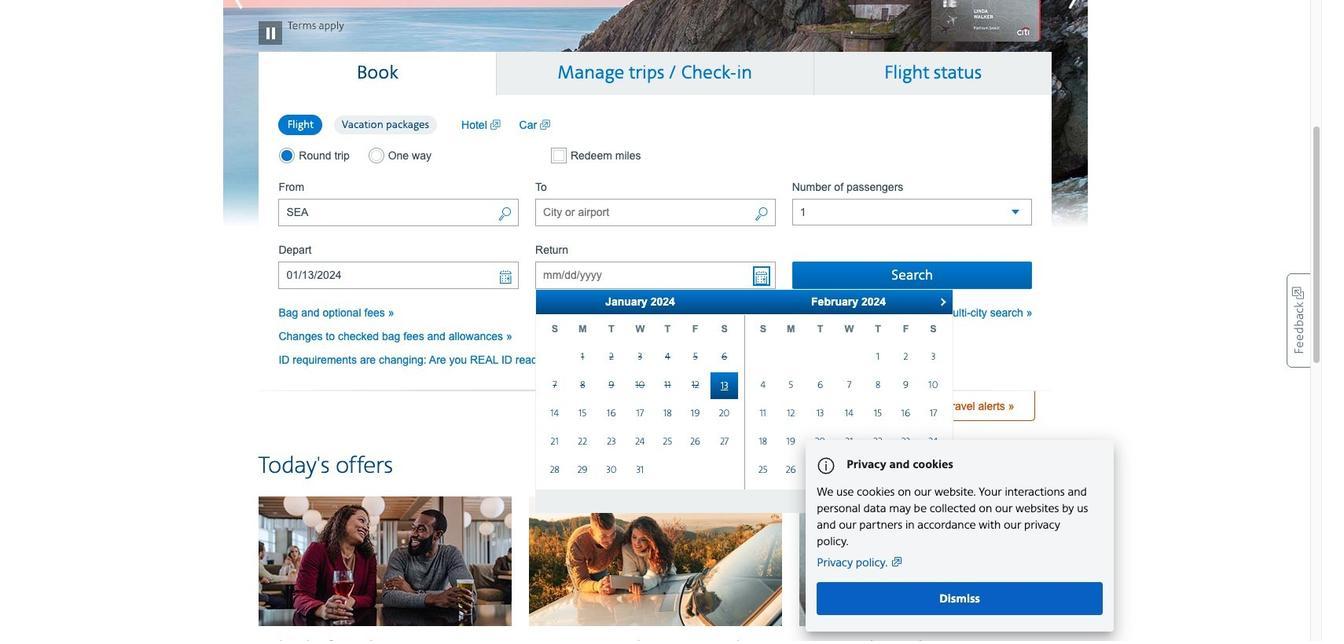 Task type: vqa. For each thing, say whether or not it's contained in the screenshot.
the middle newpage icon
no



Task type: locate. For each thing, give the bounding box(es) containing it.
newpage image
[[540, 117, 550, 133]]

mm/dd/yyyy text field down city or airport text field
[[279, 262, 519, 289]]

1 tab from the left
[[259, 51, 497, 96]]

3 tab from the left
[[814, 51, 1052, 95]]

tab list
[[259, 51, 1052, 96]]

newpage image
[[490, 117, 501, 133]]

2 option group from the top
[[279, 148, 519, 164]]

search image
[[755, 206, 769, 224]]

tab
[[259, 51, 497, 96], [497, 51, 814, 95], [814, 51, 1052, 95]]

option group
[[279, 114, 446, 136], [279, 148, 519, 164]]

1 horizontal spatial mm/dd/yyyy text field
[[535, 262, 776, 289]]

mm/dd/yyyy text field down city or airport text box
[[535, 262, 776, 289]]

0 vertical spatial option group
[[279, 114, 446, 136]]

1 mm/dd/yyyy text field from the left
[[279, 262, 519, 289]]

leave feedback, opens external site in new window image
[[1287, 273, 1311, 368]]

2 tab from the left
[[497, 51, 814, 95]]

None submit
[[792, 262, 1033, 289]]

pause slideshow image
[[258, 0, 282, 44]]

1 option group from the top
[[279, 114, 446, 136]]

0 horizontal spatial mm/dd/yyyy text field
[[279, 262, 519, 289]]

previous slide image
[[223, 0, 294, 17]]

1 vertical spatial option group
[[279, 148, 519, 164]]

mm/dd/yyyy text field
[[279, 262, 519, 289], [535, 262, 776, 289]]



Task type: describe. For each thing, give the bounding box(es) containing it.
City or airport text field
[[535, 199, 776, 226]]

citi / aadvantage credit card. special offer: earn up to $400 back. plus, 30,000 bonus miles with this credit card offer. opens another site in a new window that may not meet accessibility guidelines. image
[[223, 0, 1088, 232]]

City or airport text field
[[279, 199, 519, 226]]

next slide image
[[1017, 0, 1088, 17]]

search image
[[498, 206, 512, 224]]

2 mm/dd/yyyy text field from the left
[[535, 262, 776, 289]]



